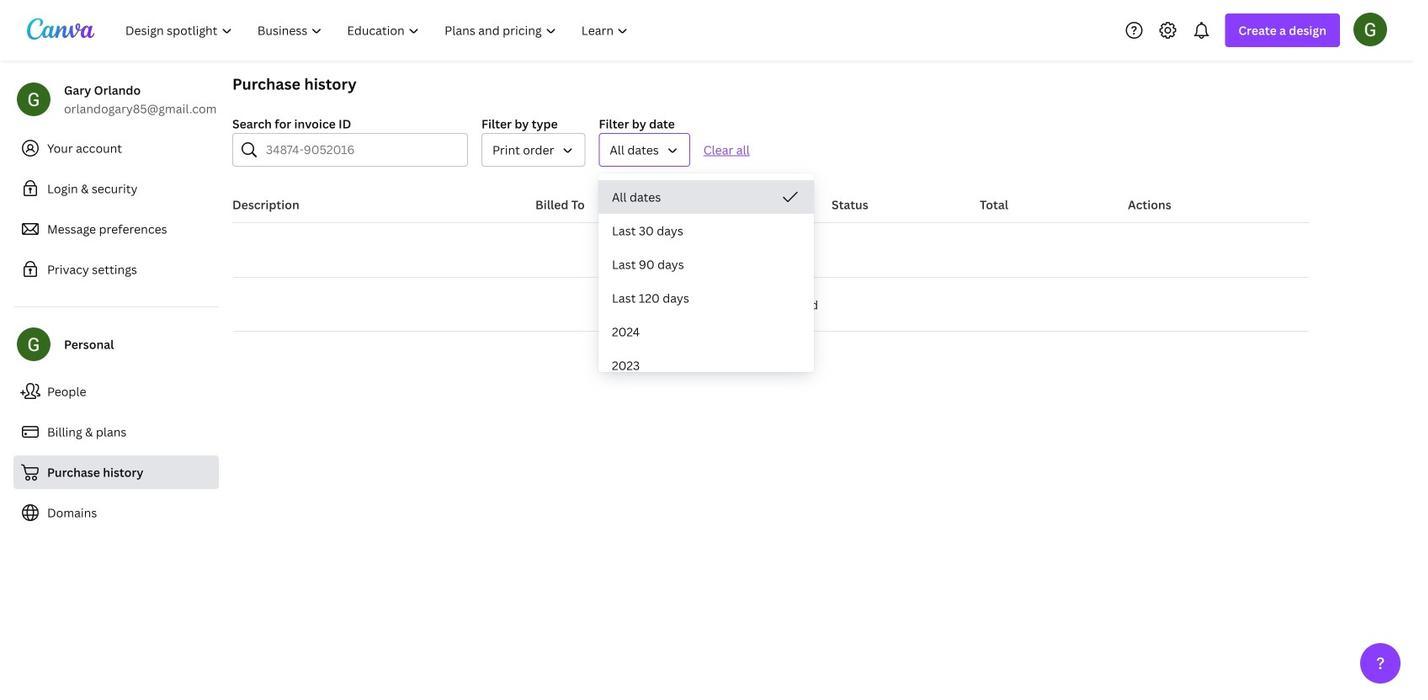 Task type: vqa. For each thing, say whether or not it's contained in the screenshot.
Gary Orlando icon
yes



Task type: locate. For each thing, give the bounding box(es) containing it.
2 option from the top
[[599, 214, 814, 248]]

6 option from the top
[[599, 349, 814, 382]]

1 option from the top
[[599, 180, 814, 214]]

None button
[[482, 133, 586, 167], [599, 133, 690, 167], [482, 133, 586, 167], [599, 133, 690, 167]]

list box
[[599, 180, 814, 382]]

5 option from the top
[[599, 315, 814, 349]]

option
[[599, 180, 814, 214], [599, 214, 814, 248], [599, 248, 814, 281], [599, 281, 814, 315], [599, 315, 814, 349], [599, 349, 814, 382]]

3 option from the top
[[599, 248, 814, 281]]

34874-9052016 text field
[[266, 134, 457, 166]]

4 option from the top
[[599, 281, 814, 315]]

gary orlando image
[[1354, 12, 1388, 46]]



Task type: describe. For each thing, give the bounding box(es) containing it.
top level navigation element
[[115, 13, 643, 47]]



